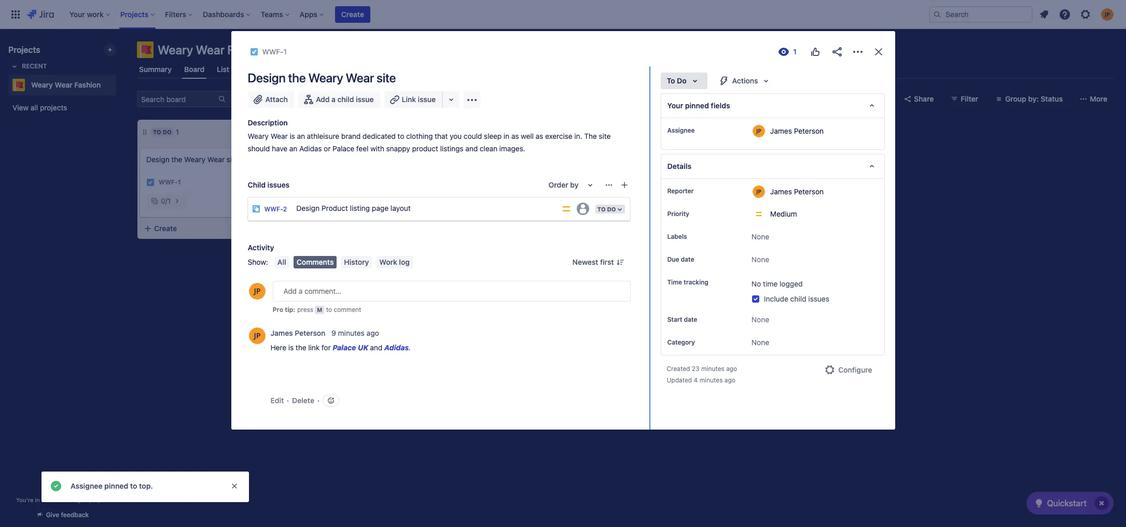 Task type: locate. For each thing, give the bounding box(es) containing it.
2 horizontal spatial design
[[296, 204, 320, 213]]

to
[[667, 76, 675, 85], [153, 129, 161, 135], [598, 206, 606, 213]]

design the weary wear site down to do 1
[[146, 155, 239, 164]]

0 vertical spatial design the weary wear site
[[248, 71, 396, 85]]

1 as from the left
[[511, 132, 519, 141]]

ago right '23'
[[726, 365, 737, 373]]

details element
[[661, 154, 885, 179]]

fashion up view all projects link on the left top
[[74, 80, 101, 89]]

date right start
[[684, 316, 697, 324]]

create button
[[335, 6, 370, 23], [137, 219, 278, 238]]

ago up uk
[[367, 329, 379, 338]]

2 vertical spatial ago
[[725, 377, 736, 385]]

0 vertical spatial james
[[770, 126, 792, 135]]

peterson down your pinned fields element
[[794, 126, 824, 135]]

in up images.
[[504, 132, 510, 141]]

to do down issue actions icon
[[598, 206, 616, 213]]

0 vertical spatial child
[[338, 95, 354, 104]]

an left athleisure
[[297, 132, 305, 141]]

0 horizontal spatial in
[[35, 497, 40, 504]]

design the weary wear site up add
[[248, 71, 396, 85]]

pro
[[273, 306, 283, 314]]

issues right child
[[268, 181, 290, 189]]

design up 'add people' icon
[[248, 71, 286, 85]]

wwf- right issue type: sub-task icon
[[264, 205, 283, 213]]

design the weary wear site dialog
[[231, 31, 895, 430]]

james peterson image
[[244, 91, 260, 107], [255, 176, 268, 189]]

work log button
[[376, 256, 413, 269]]

1 vertical spatial wwf-1 link
[[159, 178, 181, 187]]

2 vertical spatial james peterson
[[271, 329, 326, 338]]

child
[[338, 95, 354, 104], [791, 295, 807, 304]]

peterson up medium
[[794, 187, 824, 196]]

0 vertical spatial james peterson image
[[244, 91, 260, 107]]

in
[[299, 129, 306, 135]]

james up medium
[[770, 187, 792, 196]]

james for assignee
[[770, 126, 792, 135]]

start date
[[667, 316, 697, 324]]

delete button
[[292, 396, 314, 406]]

0 horizontal spatial create button
[[137, 219, 278, 238]]

1 horizontal spatial issues
[[809, 295, 830, 304]]

wwf-1 link up "/"
[[159, 178, 181, 187]]

close image
[[872, 46, 885, 58]]

to inside description weary wear is an athleisure brand dedicated to clothing that you could sleep in as well as exercise in. the site should have an adidas or palace feel with snappy product listings and clean images.
[[398, 132, 404, 141]]

to down issue actions icon
[[598, 206, 606, 213]]

log
[[399, 258, 410, 267]]

fashion
[[227, 43, 270, 57], [74, 80, 101, 89]]

pages
[[361, 65, 382, 74]]

forms
[[327, 65, 348, 74]]

in right "you're"
[[35, 497, 40, 504]]

check image
[[1033, 498, 1045, 510]]

0 vertical spatial design
[[248, 71, 286, 85]]

1 palace from the top
[[333, 144, 354, 153]]

peterson up "link" on the left of page
[[295, 329, 326, 338]]

design right 2
[[296, 204, 320, 213]]

0 vertical spatial in
[[504, 132, 510, 141]]

fashion inside weary wear fashion link
[[74, 80, 101, 89]]

tab list
[[131, 60, 1120, 79]]

is inside description weary wear is an athleisure brand dedicated to clothing that you could sleep in as well as exercise in. the site should have an adidas or palace feel with snappy product listings and clean images.
[[290, 132, 295, 141]]

you're in a team-managed project
[[16, 497, 108, 504]]

is left in
[[290, 132, 295, 141]]

collapse recent projects image
[[8, 60, 21, 73]]

to do button down issue actions icon
[[595, 204, 626, 215]]

minutes right '23'
[[701, 365, 725, 373]]

create banner
[[0, 0, 1126, 29]]

here is the link for palace uk
[[271, 343, 368, 352]]

1 vertical spatial create
[[154, 224, 177, 233]]

a right add
[[332, 95, 336, 104]]

1 inside design the weary wear site "dialog"
[[284, 47, 287, 56]]

no
[[752, 280, 761, 288]]

0 vertical spatial wwf-1
[[262, 47, 287, 56]]

2 vertical spatial wwf-
[[264, 205, 283, 213]]

attach button
[[248, 91, 294, 108]]

1 vertical spatial wwf-1
[[159, 179, 181, 186]]

the down copy link to issue icon
[[288, 71, 306, 85]]

0 vertical spatial james peterson
[[770, 126, 824, 135]]

a left team-
[[41, 497, 45, 504]]

0 horizontal spatial create
[[154, 224, 177, 233]]

1 vertical spatial do
[[163, 129, 172, 135]]

design
[[248, 71, 286, 85], [146, 155, 170, 164], [296, 204, 320, 213]]

palace
[[333, 144, 354, 153], [333, 343, 356, 352]]

1 horizontal spatial as
[[536, 132, 543, 141]]

1 vertical spatial site
[[599, 132, 611, 141]]

assignee down your
[[667, 127, 695, 134]]

james peterson image left 'add people' icon
[[244, 91, 260, 107]]

weary wear fashion up "list"
[[158, 43, 270, 57]]

0 vertical spatial peterson
[[794, 126, 824, 135]]

1 vertical spatial palace
[[333, 343, 356, 352]]

wwf-2 link
[[264, 205, 287, 213]]

2 palace from the top
[[333, 343, 356, 352]]

create column image
[[581, 124, 593, 136]]

by
[[570, 181, 579, 189]]

feedback
[[61, 512, 89, 519]]

due date
[[667, 256, 694, 264]]

projects
[[40, 103, 67, 112]]

recent
[[22, 62, 47, 70]]

1 horizontal spatial adidas
[[384, 343, 409, 352]]

0 horizontal spatial fashion
[[74, 80, 101, 89]]

success image
[[50, 480, 62, 493]]

reporter
[[667, 187, 694, 195]]

1 vertical spatial to
[[153, 129, 161, 135]]

add app image
[[466, 94, 478, 106]]

1 vertical spatial fashion
[[74, 80, 101, 89]]

2 horizontal spatial site
[[599, 132, 611, 141]]

date right due
[[681, 256, 694, 264]]

weary wear fashion up view all projects link on the left top
[[31, 80, 101, 89]]

james down your pinned fields element
[[770, 126, 792, 135]]

1 vertical spatial create button
[[137, 219, 278, 238]]

fields
[[711, 101, 730, 110]]

updated
[[667, 377, 692, 385]]

listings
[[440, 144, 464, 153]]

pinned up the project
[[104, 482, 128, 491]]

here
[[271, 343, 286, 352]]

clothing
[[406, 132, 433, 141]]

Add a comment… field
[[273, 281, 631, 302]]

james peterson image right medium icon at the left of page
[[255, 176, 268, 189]]

0 vertical spatial a
[[332, 95, 336, 104]]

0 vertical spatial is
[[290, 132, 295, 141]]

1 horizontal spatial a
[[332, 95, 336, 104]]

james
[[770, 126, 792, 135], [770, 187, 792, 196], [271, 329, 293, 338]]

1 horizontal spatial weary wear fashion
[[158, 43, 270, 57]]

to do button
[[661, 73, 708, 89], [595, 204, 626, 215]]

1 horizontal spatial in
[[504, 132, 510, 141]]

the
[[288, 71, 306, 85], [171, 155, 182, 164], [296, 343, 306, 352]]

snappy
[[386, 144, 410, 153]]

an
[[297, 132, 305, 141], [289, 144, 297, 153]]

do
[[677, 76, 687, 85], [163, 129, 172, 135], [607, 206, 616, 213]]

james peterson down your pinned fields element
[[770, 126, 824, 135]]

3 none from the top
[[752, 316, 770, 324]]

wear inside description weary wear is an athleisure brand dedicated to clothing that you could sleep in as well as exercise in. the site should have an adidas or palace feel with snappy product listings and clean images.
[[271, 132, 288, 141]]

0 vertical spatial pinned
[[685, 101, 709, 110]]

palace uk link
[[333, 343, 368, 352]]

1 vertical spatial weary wear fashion
[[31, 80, 101, 89]]

wwf-1 up "/"
[[159, 179, 181, 186]]

clean
[[480, 144, 498, 153]]

james peterson up medium
[[770, 187, 824, 196]]

tab list containing board
[[131, 60, 1120, 79]]

site inside description weary wear is an athleisure brand dedicated to clothing that you could sleep in as well as exercise in. the site should have an adidas or palace feel with snappy product listings and clean images.
[[599, 132, 611, 141]]

issues
[[394, 65, 416, 74]]

design up task image
[[146, 155, 170, 164]]

james up here on the left bottom
[[271, 329, 293, 338]]

minutes right 4
[[700, 377, 723, 385]]

and right uk
[[370, 343, 382, 352]]

0 vertical spatial minutes
[[338, 329, 365, 338]]

priority: medium image
[[561, 204, 572, 214]]

jira image
[[27, 8, 54, 20], [27, 8, 54, 20]]

1 none from the top
[[752, 232, 770, 241]]

1 horizontal spatial site
[[377, 71, 396, 85]]

0 horizontal spatial design the weary wear site
[[146, 155, 239, 164]]

design the weary wear site
[[248, 71, 396, 85], [146, 155, 239, 164]]

0 vertical spatial and
[[466, 144, 478, 153]]

to do up your
[[667, 76, 687, 85]]

comments
[[297, 258, 334, 267]]

do down issue actions icon
[[607, 206, 616, 213]]

minutes up palace uk link
[[338, 329, 365, 338]]

pinned right your
[[685, 101, 709, 110]]

labels
[[667, 233, 687, 241]]

do up your
[[677, 76, 687, 85]]

pinned inside design the weary wear site "dialog"
[[685, 101, 709, 110]]

as left well
[[511, 132, 519, 141]]

1 vertical spatial a
[[41, 497, 45, 504]]

first
[[600, 258, 614, 267]]

have
[[272, 144, 288, 153]]

issues right include
[[809, 295, 830, 304]]

to up 'snappy'
[[398, 132, 404, 141]]

wwf-1 link right task icon
[[262, 46, 287, 58]]

1 horizontal spatial to do button
[[661, 73, 708, 89]]

product
[[412, 144, 438, 153]]

uk
[[358, 343, 368, 352]]

assignee
[[667, 127, 695, 134], [71, 482, 103, 491]]

2 vertical spatial to
[[130, 482, 137, 491]]

0 horizontal spatial do
[[163, 129, 172, 135]]

menu bar
[[272, 256, 415, 269]]

1 horizontal spatial design
[[248, 71, 286, 85]]

child down logged
[[791, 295, 807, 304]]

is right here on the left bottom
[[288, 343, 294, 352]]

project
[[89, 497, 108, 504]]

ago right 4
[[725, 377, 736, 385]]

1 vertical spatial james
[[770, 187, 792, 196]]

adidas right uk
[[384, 343, 409, 352]]

1 vertical spatial to
[[326, 306, 332, 314]]

actions image
[[852, 46, 864, 58]]

2 horizontal spatial 0
[[467, 128, 471, 136]]

0
[[343, 128, 348, 136], [467, 128, 471, 136], [161, 197, 165, 205]]

0 horizontal spatial pinned
[[104, 482, 128, 491]]

menu bar containing all
[[272, 256, 415, 269]]

could
[[464, 132, 482, 141]]

child right add
[[338, 95, 354, 104]]

1 vertical spatial to do button
[[595, 204, 626, 215]]

with
[[370, 144, 384, 153]]

add a child issue
[[316, 95, 374, 104]]

1 horizontal spatial to
[[598, 206, 606, 213]]

summary link
[[137, 60, 174, 79]]

assignee up managed
[[71, 482, 103, 491]]

view all projects link
[[8, 99, 116, 117]]

primary element
[[6, 0, 929, 29]]

palace down brand
[[333, 144, 354, 153]]

issue down pages link on the top of the page
[[356, 95, 374, 104]]

0 vertical spatial site
[[377, 71, 396, 85]]

1 vertical spatial to do
[[598, 206, 616, 213]]

brand
[[341, 132, 361, 141]]

palace down 9
[[333, 343, 356, 352]]

to inside to do 1
[[153, 129, 161, 135]]

add people image
[[267, 93, 279, 105]]

0 vertical spatial do
[[677, 76, 687, 85]]

1 horizontal spatial to do
[[667, 76, 687, 85]]

james peterson
[[770, 126, 824, 135], [770, 187, 824, 196], [271, 329, 326, 338]]

configure
[[839, 366, 872, 375]]

to right m
[[326, 306, 332, 314]]

profile image of james peterson image
[[249, 283, 265, 300]]

task image
[[250, 48, 258, 56]]

0 vertical spatial adidas
[[299, 144, 322, 153]]

timeline
[[285, 65, 314, 74]]

child
[[248, 181, 266, 189]]

1 vertical spatial assignee
[[71, 482, 103, 491]]

as right well
[[536, 132, 543, 141]]

and down 'could'
[[466, 144, 478, 153]]

wwf-1
[[262, 47, 287, 56], [159, 179, 181, 186]]

fashion up calendar
[[227, 43, 270, 57]]

create button inside primary element
[[335, 6, 370, 23]]

or
[[324, 144, 331, 153]]

0 horizontal spatial 0
[[161, 197, 165, 205]]

for
[[322, 343, 331, 352]]

list link
[[215, 60, 231, 79]]

to down the search board text field
[[153, 129, 161, 135]]

0 vertical spatial create button
[[335, 6, 370, 23]]

the left "link" on the left of page
[[296, 343, 306, 352]]

assignee pinned to top.
[[71, 482, 153, 491]]

1 horizontal spatial and
[[466, 144, 478, 153]]

2 vertical spatial design
[[296, 204, 320, 213]]

0 horizontal spatial to
[[130, 482, 137, 491]]

is
[[290, 132, 295, 141], [288, 343, 294, 352]]

work
[[379, 258, 397, 267]]

0 vertical spatial date
[[681, 256, 694, 264]]

0 vertical spatial wwf-
[[262, 47, 284, 56]]

1 horizontal spatial create button
[[335, 6, 370, 23]]

pinned
[[685, 101, 709, 110], [104, 482, 128, 491]]

0 horizontal spatial a
[[41, 497, 45, 504]]

adidas inside description weary wear is an athleisure brand dedicated to clothing that you could sleep in as well as exercise in. the site should have an adidas or palace feel with snappy product listings and clean images.
[[299, 144, 322, 153]]

2 vertical spatial minutes
[[700, 377, 723, 385]]

wwf- right task image
[[159, 179, 178, 186]]

1 horizontal spatial wwf-1
[[262, 47, 287, 56]]

1 vertical spatial issues
[[809, 295, 830, 304]]

0 vertical spatial ago
[[367, 329, 379, 338]]

weary inside description weary wear is an athleisure brand dedicated to clothing that you could sleep in as well as exercise in. the site should have an adidas or palace feel with snappy product listings and clean images.
[[248, 132, 269, 141]]

wwf- left copy link to issue icon
[[262, 47, 284, 56]]

an right have
[[289, 144, 297, 153]]

issue right link
[[418, 95, 436, 104]]

the down to do 1
[[171, 155, 182, 164]]

1 horizontal spatial to
[[326, 306, 332, 314]]

to left top.
[[130, 482, 137, 491]]

james peterson up "link" on the left of page
[[271, 329, 326, 338]]

menu bar inside design the weary wear site "dialog"
[[272, 256, 415, 269]]

2 none from the top
[[752, 255, 770, 264]]

category
[[667, 339, 695, 347]]

to up your
[[667, 76, 675, 85]]

do down the search board text field
[[163, 129, 172, 135]]

1 horizontal spatial fashion
[[227, 43, 270, 57]]

0 vertical spatial weary wear fashion
[[158, 43, 270, 57]]

0 horizontal spatial issue
[[356, 95, 374, 104]]

assignee inside design the weary wear site "dialog"
[[667, 127, 695, 134]]

order
[[549, 181, 569, 189]]

to do button up your
[[661, 73, 708, 89]]

0 horizontal spatial assignee
[[71, 482, 103, 491]]

adidas left or
[[299, 144, 322, 153]]

design product listing page layout link
[[292, 199, 557, 219]]

add
[[316, 95, 330, 104]]

child issues
[[248, 181, 290, 189]]

0 horizontal spatial issues
[[268, 181, 290, 189]]

1 horizontal spatial wwf-1 link
[[262, 46, 287, 58]]

2 vertical spatial to
[[598, 206, 606, 213]]

wwf-1 right task icon
[[262, 47, 287, 56]]

tracking
[[684, 279, 709, 286]]



Task type: vqa. For each thing, say whether or not it's contained in the screenshot.
check image
yes



Task type: describe. For each thing, give the bounding box(es) containing it.
2 vertical spatial the
[[296, 343, 306, 352]]

2 issue from the left
[[418, 95, 436, 104]]

logged
[[780, 280, 803, 288]]

in progress 0
[[299, 128, 348, 136]]

1 vertical spatial an
[[289, 144, 297, 153]]

m
[[317, 307, 322, 313]]

add reaction image
[[327, 397, 335, 405]]

do inside to do 1
[[163, 129, 172, 135]]

quickstart button
[[1027, 492, 1114, 515]]

no time logged
[[752, 280, 803, 288]]

1 vertical spatial in
[[35, 497, 40, 504]]

done
[[446, 129, 463, 135]]

product
[[322, 204, 348, 213]]

created
[[667, 365, 690, 373]]

1 vertical spatial design
[[146, 155, 170, 164]]

priority pin to top image
[[692, 210, 700, 218]]

Search field
[[929, 6, 1033, 23]]

1 vertical spatial is
[[288, 343, 294, 352]]

a inside button
[[332, 95, 336, 104]]

attach
[[265, 95, 288, 104]]

none for start date
[[752, 316, 770, 324]]

0 vertical spatial the
[[288, 71, 306, 85]]

Search board text field
[[138, 92, 217, 106]]

due
[[667, 256, 679, 264]]

that
[[435, 132, 448, 141]]

history button
[[341, 256, 372, 269]]

assignee for assignee
[[667, 127, 695, 134]]

1 horizontal spatial do
[[607, 206, 616, 213]]

medium
[[770, 210, 797, 218]]

1 vertical spatial the
[[171, 155, 182, 164]]

newest first button
[[566, 256, 631, 269]]

quickstart
[[1047, 499, 1087, 508]]

task image
[[146, 178, 155, 187]]

order by button
[[543, 177, 603, 194]]

you
[[450, 132, 462, 141]]

issue type: sub-task image
[[252, 205, 260, 213]]

0 horizontal spatial site
[[227, 155, 239, 164]]

1 issue from the left
[[356, 95, 374, 104]]

actions
[[732, 76, 758, 85]]

description weary wear is an athleisure brand dedicated to clothing that you could sleep in as well as exercise in. the site should have an adidas or palace feel with snappy product listings and clean images.
[[248, 118, 613, 153]]

wwf-1 inside design the weary wear site "dialog"
[[262, 47, 287, 56]]

your pinned fields
[[667, 101, 730, 110]]

dismiss image
[[230, 483, 239, 491]]

pinned for your
[[685, 101, 709, 110]]

done 0
[[446, 128, 471, 136]]

james peterson for reporter
[[770, 187, 824, 196]]

vote options: no one has voted for this issue yet. image
[[809, 46, 822, 58]]

design the weary wear site inside "dialog"
[[248, 71, 396, 85]]

issue actions image
[[605, 181, 613, 189]]

0 horizontal spatial wwf-1 link
[[159, 178, 181, 187]]

calendar link
[[240, 60, 275, 79]]

and inside description weary wear is an athleisure brand dedicated to clothing that you could sleep in as well as exercise in. the site should have an adidas or palace feel with snappy product listings and clean images.
[[466, 144, 478, 153]]

james for reporter
[[770, 187, 792, 196]]

2 as from the left
[[536, 132, 543, 141]]

4 none from the top
[[752, 338, 770, 347]]

should
[[248, 144, 270, 153]]

james peterson for assignee
[[770, 126, 824, 135]]

order by
[[549, 181, 579, 189]]

top.
[[139, 482, 153, 491]]

time tracking pin to top image
[[711, 279, 719, 287]]

board
[[184, 65, 205, 74]]

search image
[[933, 10, 942, 18]]

create child image
[[620, 181, 629, 189]]

1 vertical spatial ago
[[726, 365, 737, 373]]

assignee for assignee pinned to top.
[[71, 482, 103, 491]]

pinned for assignee
[[104, 482, 128, 491]]

calendar
[[242, 65, 273, 74]]

comments button
[[294, 256, 337, 269]]

0 vertical spatial an
[[297, 132, 305, 141]]

none for labels
[[752, 232, 770, 241]]

1 horizontal spatial child
[[791, 295, 807, 304]]

view
[[12, 103, 29, 112]]

share image
[[831, 46, 843, 58]]

0 horizontal spatial to do
[[598, 206, 616, 213]]

0 horizontal spatial weary wear fashion
[[31, 80, 101, 89]]

9
[[332, 329, 336, 338]]

well
[[521, 132, 534, 141]]

2
[[283, 205, 287, 213]]

all button
[[274, 256, 289, 269]]

list
[[217, 65, 229, 74]]

feel
[[356, 144, 369, 153]]

0 vertical spatial to do button
[[661, 73, 708, 89]]

1 vertical spatial minutes
[[701, 365, 725, 373]]

created 23 minutes ago updated 4 minutes ago
[[667, 365, 737, 385]]

medium image
[[244, 178, 252, 187]]

2 vertical spatial james
[[271, 329, 293, 338]]

exercise
[[545, 132, 573, 141]]

pro tip: press m to comment
[[273, 306, 361, 314]]

1 vertical spatial design the weary wear site
[[146, 155, 239, 164]]

0 vertical spatial issues
[[268, 181, 290, 189]]

23
[[692, 365, 700, 373]]

newest first image
[[616, 258, 624, 267]]

0 vertical spatial to do
[[667, 76, 687, 85]]

work log
[[379, 258, 410, 267]]

page
[[372, 204, 389, 213]]

9 minutes ago
[[332, 329, 379, 338]]

history
[[344, 258, 369, 267]]

tip:
[[285, 306, 296, 314]]

edit
[[271, 396, 284, 405]]

include
[[764, 295, 789, 304]]

give
[[46, 512, 59, 519]]

none for due date
[[752, 255, 770, 264]]

all
[[31, 103, 38, 112]]

date for start date
[[684, 316, 697, 324]]

edit button
[[271, 396, 284, 406]]

newest
[[573, 258, 598, 267]]

1 vertical spatial james peterson image
[[255, 176, 268, 189]]

link issue
[[402, 95, 436, 104]]

1 vertical spatial wwf-
[[159, 179, 178, 186]]

comment
[[334, 306, 361, 314]]

copy link to issue image
[[285, 47, 293, 56]]

link web pages and more image
[[445, 93, 458, 106]]

projects
[[8, 45, 40, 54]]

0 / 1
[[161, 197, 171, 205]]

.
[[409, 343, 411, 352]]

dedicated
[[363, 132, 396, 141]]

palace inside description weary wear is an athleisure brand dedicated to clothing that you could sleep in as well as exercise in. the site should have an adidas or palace feel with snappy product listings and clean images.
[[333, 144, 354, 153]]

progress
[[307, 129, 339, 135]]

2 vertical spatial peterson
[[295, 329, 326, 338]]

peterson for assignee
[[794, 126, 824, 135]]

listing
[[350, 204, 370, 213]]

2 horizontal spatial do
[[677, 76, 687, 85]]

view all projects
[[12, 103, 67, 112]]

press
[[297, 306, 313, 314]]

link
[[402, 95, 416, 104]]

pages link
[[359, 60, 384, 79]]

create inside primary element
[[341, 10, 364, 18]]

1 vertical spatial adidas
[[384, 343, 409, 352]]

time tracking
[[667, 279, 709, 286]]

activity
[[248, 243, 274, 252]]

4
[[694, 377, 698, 385]]

all
[[278, 258, 286, 267]]

sleep
[[484, 132, 502, 141]]

add a child issue button
[[298, 91, 380, 108]]

in.
[[575, 132, 582, 141]]

/
[[165, 197, 167, 205]]

time
[[667, 279, 682, 286]]

dismiss quickstart image
[[1094, 496, 1110, 512]]

newest first
[[573, 258, 614, 267]]

peterson for reporter
[[794, 187, 824, 196]]

images.
[[499, 144, 525, 153]]

0 vertical spatial fashion
[[227, 43, 270, 57]]

0 horizontal spatial wwf-1
[[159, 179, 181, 186]]

date for due date
[[681, 256, 694, 264]]

child inside button
[[338, 95, 354, 104]]

0 vertical spatial to
[[667, 76, 675, 85]]

your pinned fields element
[[661, 93, 885, 118]]

in inside description weary wear is an athleisure brand dedicated to clothing that you could sleep in as well as exercise in. the site should have an adidas or palace feel with snappy product listings and clean images.
[[504, 132, 510, 141]]

1 horizontal spatial 0
[[343, 128, 348, 136]]

actions button
[[712, 73, 779, 89]]

delete
[[292, 396, 314, 405]]

0 horizontal spatial and
[[370, 343, 382, 352]]



